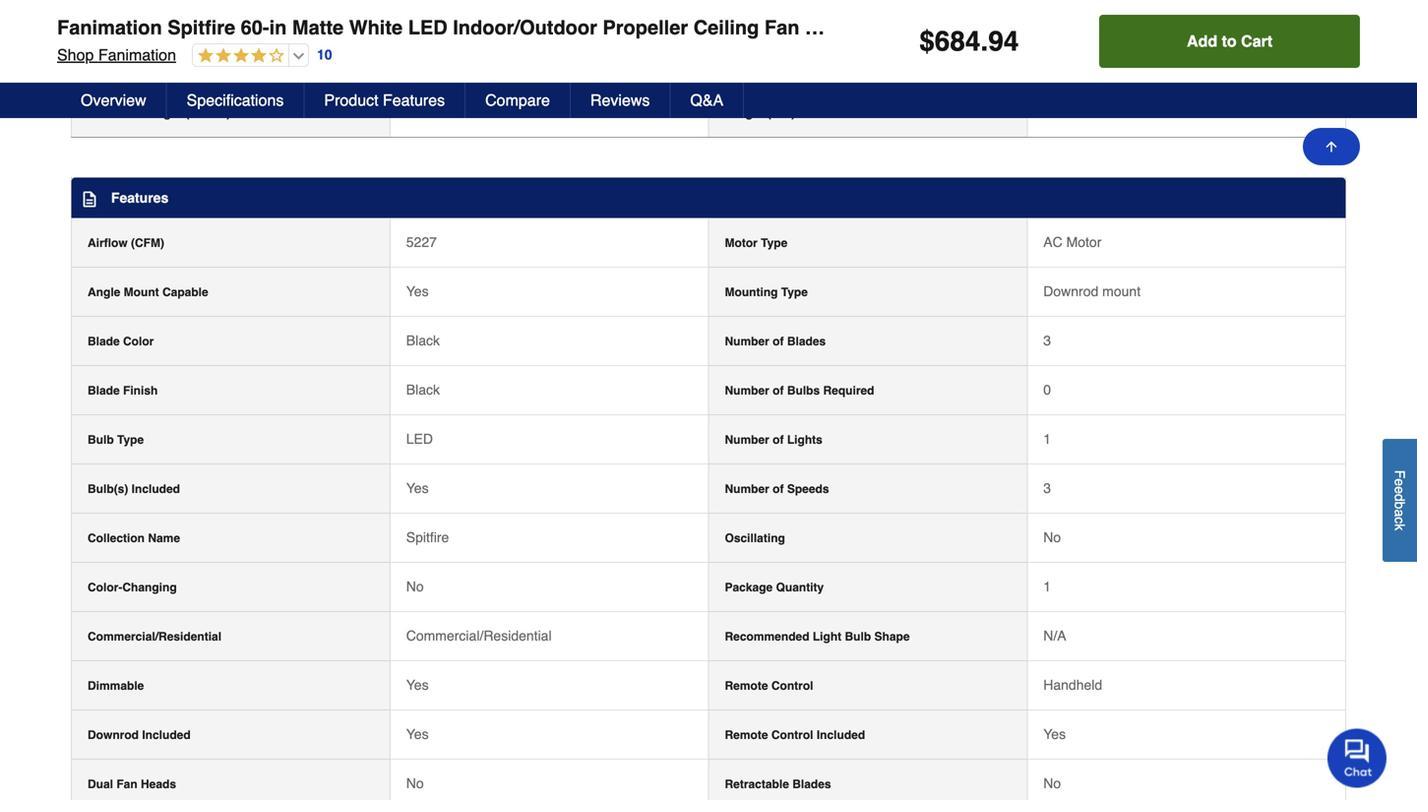 Task type: describe. For each thing, give the bounding box(es) containing it.
downrod length (inches)
[[88, 8, 230, 22]]

5227
[[406, 234, 437, 250]]

0 vertical spatial remote
[[904, 16, 976, 39]]

3.8 stars image
[[193, 47, 284, 65]]

(over
[[1123, 55, 1154, 71]]

product features button
[[305, 83, 466, 118]]

(inches) for maximum height (inches)
[[185, 106, 231, 120]]

finish
[[123, 384, 158, 398]]

mounting
[[725, 285, 778, 299]]

400
[[1158, 55, 1181, 71]]

q&a button
[[671, 83, 744, 118]]

remote control included
[[725, 729, 866, 742]]

(inches) for fan diameter (inches)
[[166, 57, 211, 71]]

product features
[[324, 91, 445, 109]]

1 vertical spatial fanimation
[[98, 46, 176, 64]]

black for 0
[[406, 382, 440, 398]]

maximum height (inches)
[[88, 106, 231, 120]]

1 e from the top
[[1393, 479, 1408, 486]]

to
[[1222, 32, 1237, 50]]

blade)
[[1006, 16, 1066, 39]]

number of speeds
[[725, 482, 829, 496]]

package
[[725, 581, 773, 595]]

ceiling
[[694, 16, 759, 39]]

dual fan heads
[[88, 778, 176, 792]]

0 vertical spatial led
[[408, 16, 448, 39]]

(3-
[[981, 16, 1006, 39]]

number for number of speeds
[[725, 482, 770, 496]]

yes for 3
[[406, 480, 429, 496]]

1 horizontal spatial commercial/residential
[[406, 628, 552, 644]]

propeller
[[603, 16, 688, 39]]

94
[[989, 26, 1019, 57]]

notes image
[[82, 191, 97, 207]]

remote for yes
[[725, 729, 768, 742]]

overview
[[81, 91, 146, 109]]

1 horizontal spatial motor
[[1067, 234, 1102, 250]]

q&a
[[691, 91, 724, 109]]

sq.
[[1185, 55, 1203, 71]]

airflow (cfm)
[[88, 236, 164, 250]]

type for downrod
[[782, 285, 808, 299]]

yes for handheld
[[406, 677, 429, 693]]

remote control
[[725, 679, 814, 693]]

0 vertical spatial bulb
[[88, 433, 114, 447]]

of for bulbs
[[773, 384, 784, 398]]

overview button
[[61, 83, 167, 118]]

f e e d b a c k
[[1393, 470, 1408, 531]]

recommended
[[725, 630, 810, 644]]

fanimation spitfire 60-in matte white led indoor/outdoor propeller ceiling fan with light remote (3-blade)
[[57, 16, 1066, 39]]

bulb(s) included
[[88, 482, 180, 496]]

(lbs.)
[[768, 106, 796, 120]]

great
[[1044, 55, 1078, 71]]

minimum
[[725, 8, 777, 22]]

bulb type
[[88, 433, 144, 447]]

add to cart
[[1187, 32, 1273, 50]]

fan diameter (inches)
[[88, 57, 211, 71]]

motor type
[[725, 236, 788, 250]]

collection
[[88, 532, 145, 545]]

1 for no
[[1044, 579, 1052, 595]]

matte
[[292, 16, 344, 39]]

capable
[[162, 285, 208, 299]]

included up "retractable blades"
[[817, 729, 866, 742]]

number for number of lights
[[725, 433, 770, 447]]

height for minimum
[[780, 8, 817, 22]]

3 for yes
[[1044, 480, 1052, 496]]

dimmable
[[88, 679, 144, 693]]

d
[[1393, 494, 1408, 502]]

type for ac
[[761, 236, 788, 250]]

mount
[[124, 285, 159, 299]]

number of lights
[[725, 433, 823, 447]]

0
[[1044, 382, 1052, 398]]

b
[[1393, 502, 1408, 509]]

cart
[[1242, 32, 1273, 50]]

13.71
[[406, 104, 441, 120]]

f
[[1393, 470, 1408, 479]]

1 horizontal spatial fan
[[117, 778, 138, 792]]

height for maximum
[[145, 106, 182, 120]]

$
[[920, 26, 935, 57]]

n/a
[[1044, 628, 1067, 644]]

downrod included
[[88, 729, 191, 742]]

of for speeds
[[773, 482, 784, 496]]

control for yes
[[772, 729, 814, 742]]

retractable blades
[[725, 778, 831, 792]]

chat invite button image
[[1328, 728, 1388, 788]]

oscillating
[[725, 532, 785, 545]]

angle mount capable
[[88, 285, 208, 299]]

k
[[1393, 524, 1408, 531]]

20.5
[[1044, 104, 1071, 120]]

included for 3
[[132, 482, 180, 496]]

handheld
[[1044, 677, 1103, 693]]

3 for black
[[1044, 333, 1052, 348]]

weight
[[725, 106, 764, 120]]

shape
[[875, 630, 910, 644]]

number of bulbs required
[[725, 384, 875, 398]]

speeds
[[787, 482, 829, 496]]

(inches) for minimum height (inches)
[[820, 8, 866, 22]]

downrod for downrod included
[[88, 729, 139, 742]]

airflow
[[88, 236, 128, 250]]

blade for 3
[[88, 335, 120, 348]]

684
[[935, 26, 981, 57]]

diameter
[[112, 57, 162, 71]]



Task type: locate. For each thing, give the bounding box(es) containing it.
with
[[805, 16, 845, 39]]

black for 3
[[406, 333, 440, 348]]

0 horizontal spatial commercial/residential
[[88, 630, 222, 644]]

arrow up image
[[1324, 139, 1340, 155]]

fan left the with
[[765, 16, 800, 39]]

e up b
[[1393, 486, 1408, 494]]

downrod down 'dimmable'
[[88, 729, 139, 742]]

fan
[[765, 16, 800, 39], [88, 57, 109, 71], [117, 778, 138, 792]]

downrod
[[88, 8, 139, 22], [1044, 284, 1099, 299], [88, 729, 139, 742]]

fan right dual
[[117, 778, 138, 792]]

1 vertical spatial control
[[772, 729, 814, 742]]

(inches) down 3.8 stars image at the top left of page
[[185, 106, 231, 120]]

downrod for downrod mount
[[1044, 284, 1099, 299]]

1 down 0
[[1044, 431, 1052, 447]]

0 horizontal spatial motor
[[725, 236, 758, 250]]

name
[[148, 532, 180, 545]]

1 of from the top
[[773, 335, 784, 348]]

4.5
[[406, 6, 426, 22]]

number up number of speeds on the bottom
[[725, 433, 770, 447]]

of for lights
[[773, 433, 784, 447]]

number for number of bulbs required
[[725, 384, 770, 398]]

collection name
[[88, 532, 180, 545]]

0 vertical spatial fan
[[765, 16, 800, 39]]

yes for downrod mount
[[406, 284, 429, 299]]

required
[[824, 384, 875, 398]]

remote left .
[[904, 16, 976, 39]]

2 e from the top
[[1393, 486, 1408, 494]]

ac motor
[[1044, 234, 1102, 250]]

4 of from the top
[[773, 482, 784, 496]]

number up oscillating in the bottom right of the page
[[725, 482, 770, 496]]

blades down remote control included
[[793, 778, 831, 792]]

1 horizontal spatial bulb
[[845, 630, 871, 644]]

0 vertical spatial light
[[850, 16, 898, 39]]

height right maximum
[[145, 106, 182, 120]]

(inches) right minimum
[[820, 8, 866, 22]]

compare
[[485, 91, 550, 109]]

1 black from the top
[[406, 333, 440, 348]]

2 blade from the top
[[88, 384, 120, 398]]

blade finish
[[88, 384, 158, 398]]

0 vertical spatial control
[[772, 679, 814, 693]]

height
[[780, 8, 817, 22], [145, 106, 182, 120]]

type
[[761, 236, 788, 250], [782, 285, 808, 299], [117, 433, 144, 447]]

quantity
[[776, 581, 824, 595]]

1 1 from the top
[[1044, 431, 1052, 447]]

1 vertical spatial bulb
[[845, 630, 871, 644]]

of left speeds
[[773, 482, 784, 496]]

2 vertical spatial fan
[[117, 778, 138, 792]]

0 horizontal spatial spitfire
[[168, 16, 235, 39]]

1 vertical spatial 1
[[1044, 579, 1052, 595]]

0 vertical spatial fanimation
[[57, 16, 162, 39]]

downrod down the ac motor
[[1044, 284, 1099, 299]]

control for handheld
[[772, 679, 814, 693]]

lights
[[787, 433, 823, 447]]

in
[[269, 16, 287, 39]]

spitfire
[[168, 16, 235, 39], [406, 530, 449, 545]]

maximum
[[88, 106, 142, 120]]

2 vertical spatial downrod
[[88, 729, 139, 742]]

included for yes
[[142, 729, 191, 742]]

black
[[406, 333, 440, 348], [406, 382, 440, 398]]

mount
[[1103, 284, 1141, 299]]

control up "retractable blades"
[[772, 729, 814, 742]]

included up heads
[[142, 729, 191, 742]]

changing
[[122, 581, 177, 595]]

2 number from the top
[[725, 384, 770, 398]]

1 vertical spatial blades
[[793, 778, 831, 792]]

motor up the 'mounting'
[[725, 236, 758, 250]]

0 horizontal spatial light
[[813, 630, 842, 644]]

1 vertical spatial led
[[406, 431, 433, 447]]

minimum height (inches)
[[725, 8, 866, 22]]

control up remote control included
[[772, 679, 814, 693]]

0 horizontal spatial height
[[145, 106, 182, 120]]

0 vertical spatial downrod
[[88, 8, 139, 22]]

1 vertical spatial downrod
[[1044, 284, 1099, 299]]

features
[[383, 91, 445, 109], [111, 190, 169, 206]]

f e e d b a c k button
[[1383, 439, 1418, 562]]

package quantity
[[725, 581, 824, 595]]

shop fanimation
[[57, 46, 176, 64]]

reviews
[[591, 91, 650, 109]]

number
[[725, 335, 770, 348], [725, 384, 770, 398], [725, 433, 770, 447], [725, 482, 770, 496]]

type right the 'mounting'
[[782, 285, 808, 299]]

of left lights
[[773, 433, 784, 447]]

dual
[[88, 778, 113, 792]]

1 vertical spatial blade
[[88, 384, 120, 398]]

1 number from the top
[[725, 335, 770, 348]]

type up mounting type
[[761, 236, 788, 250]]

(inches) for downrod length (inches)
[[185, 8, 230, 22]]

10
[[317, 47, 332, 63]]

.
[[981, 26, 989, 57]]

light down quantity
[[813, 630, 842, 644]]

4 number from the top
[[725, 482, 770, 496]]

commercial/residential
[[406, 628, 552, 644], [88, 630, 222, 644]]

$ 684 . 94
[[920, 26, 1019, 57]]

2 vertical spatial type
[[117, 433, 144, 447]]

1 vertical spatial features
[[111, 190, 169, 206]]

add to cart button
[[1100, 15, 1361, 68]]

features right product
[[383, 91, 445, 109]]

specifications button
[[167, 83, 305, 118]]

remote for handheld
[[725, 679, 768, 693]]

1 vertical spatial type
[[782, 285, 808, 299]]

1 vertical spatial light
[[813, 630, 842, 644]]

0 vertical spatial 1
[[1044, 431, 1052, 447]]

1 vertical spatial height
[[145, 106, 182, 120]]

yes for yes
[[406, 727, 429, 742]]

0 vertical spatial spitfire
[[168, 16, 235, 39]]

0 vertical spatial type
[[761, 236, 788, 250]]

color-changing
[[88, 581, 177, 595]]

0 vertical spatial height
[[780, 8, 817, 22]]

fanimation up shop fanimation
[[57, 16, 162, 39]]

1 up n/a
[[1044, 579, 1052, 595]]

bulb up bulb(s)
[[88, 433, 114, 447]]

weight (lbs.)
[[725, 106, 796, 120]]

downrod mount
[[1044, 284, 1141, 299]]

of left bulbs at the right top of the page
[[773, 384, 784, 398]]

included right bulb(s)
[[132, 482, 180, 496]]

white
[[349, 16, 403, 39]]

0 vertical spatial blades
[[787, 335, 826, 348]]

retractable
[[725, 778, 789, 792]]

1 vertical spatial spitfire
[[406, 530, 449, 545]]

great room (over 400 sq. ft.)
[[1044, 55, 1223, 71]]

3 number from the top
[[725, 433, 770, 447]]

0 vertical spatial black
[[406, 333, 440, 348]]

angle
[[88, 285, 120, 299]]

1 for led
[[1044, 431, 1052, 447]]

bulbs
[[787, 384, 820, 398]]

add
[[1187, 32, 1218, 50]]

downrod for downrod length (inches)
[[88, 8, 139, 22]]

1 horizontal spatial features
[[383, 91, 445, 109]]

number down the 'mounting'
[[725, 335, 770, 348]]

motor right ac
[[1067, 234, 1102, 250]]

blade color
[[88, 335, 154, 348]]

0 horizontal spatial features
[[111, 190, 169, 206]]

0 vertical spatial 3
[[1044, 333, 1052, 348]]

bulb left shape
[[845, 630, 871, 644]]

downrod up shop fanimation
[[88, 8, 139, 22]]

number for number of blades
[[725, 335, 770, 348]]

bulb(s)
[[88, 482, 128, 496]]

light
[[850, 16, 898, 39], [813, 630, 842, 644]]

features up (cfm)
[[111, 190, 169, 206]]

0 horizontal spatial fan
[[88, 57, 109, 71]]

height right minimum
[[780, 8, 817, 22]]

1 vertical spatial 3
[[1044, 480, 1052, 496]]

indoor/outdoor
[[453, 16, 597, 39]]

fanimation down downrod length (inches)
[[98, 46, 176, 64]]

fan left diameter
[[88, 57, 109, 71]]

of down mounting type
[[773, 335, 784, 348]]

light right the with
[[850, 16, 898, 39]]

number of blades
[[725, 335, 826, 348]]

features inside 'button'
[[383, 91, 445, 109]]

1 3 from the top
[[1044, 333, 1052, 348]]

2 control from the top
[[772, 729, 814, 742]]

2 3 from the top
[[1044, 480, 1052, 496]]

blades up bulbs at the right top of the page
[[787, 335, 826, 348]]

of
[[773, 335, 784, 348], [773, 384, 784, 398], [773, 433, 784, 447], [773, 482, 784, 496]]

product
[[324, 91, 379, 109]]

1 vertical spatial remote
[[725, 679, 768, 693]]

(inches) right diameter
[[166, 57, 211, 71]]

bulb
[[88, 433, 114, 447], [845, 630, 871, 644]]

blade left color
[[88, 335, 120, 348]]

0 vertical spatial blade
[[88, 335, 120, 348]]

color-
[[88, 581, 122, 595]]

2 black from the top
[[406, 382, 440, 398]]

1 vertical spatial fan
[[88, 57, 109, 71]]

reviews button
[[571, 83, 671, 118]]

blade
[[88, 335, 120, 348], [88, 384, 120, 398]]

0 horizontal spatial bulb
[[88, 433, 114, 447]]

remote down recommended
[[725, 679, 768, 693]]

control
[[772, 679, 814, 693], [772, 729, 814, 742]]

1 control from the top
[[772, 679, 814, 693]]

motor
[[1067, 234, 1102, 250], [725, 236, 758, 250]]

number up number of lights
[[725, 384, 770, 398]]

2 1 from the top
[[1044, 579, 1052, 595]]

2 vertical spatial remote
[[725, 729, 768, 742]]

room
[[1082, 55, 1119, 71]]

of for blades
[[773, 335, 784, 348]]

specifications
[[187, 91, 284, 109]]

(inches)
[[185, 8, 230, 22], [820, 8, 866, 22], [166, 57, 211, 71], [185, 106, 231, 120]]

1 horizontal spatial light
[[850, 16, 898, 39]]

color
[[123, 335, 154, 348]]

blade left finish
[[88, 384, 120, 398]]

1 vertical spatial black
[[406, 382, 440, 398]]

2 of from the top
[[773, 384, 784, 398]]

type up bulb(s) included
[[117, 433, 144, 447]]

length
[[142, 8, 181, 22]]

1 horizontal spatial spitfire
[[406, 530, 449, 545]]

recommended light bulb shape
[[725, 630, 910, 644]]

2 horizontal spatial fan
[[765, 16, 800, 39]]

remote up 'retractable'
[[725, 729, 768, 742]]

(inches) right "length"
[[185, 8, 230, 22]]

e up d
[[1393, 479, 1408, 486]]

included
[[132, 482, 180, 496], [142, 729, 191, 742], [817, 729, 866, 742]]

blades
[[787, 335, 826, 348], [793, 778, 831, 792]]

0 vertical spatial features
[[383, 91, 445, 109]]

a
[[1393, 509, 1408, 517]]

c
[[1393, 517, 1408, 524]]

blade for 0
[[88, 384, 120, 398]]

1 horizontal spatial height
[[780, 8, 817, 22]]

3 of from the top
[[773, 433, 784, 447]]

1 blade from the top
[[88, 335, 120, 348]]

mounting type
[[725, 285, 808, 299]]

compare button
[[466, 83, 571, 118]]



Task type: vqa. For each thing, say whether or not it's contained in the screenshot.


